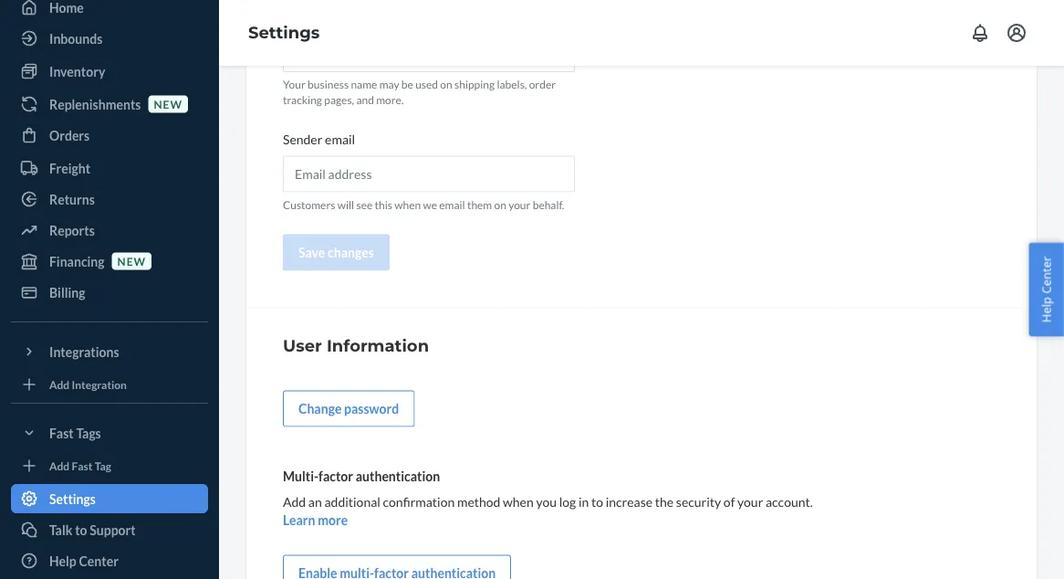 Task type: describe. For each thing, give the bounding box(es) containing it.
in
[[579, 494, 589, 510]]

user
[[283, 336, 322, 356]]

help inside button
[[1039, 297, 1055, 323]]

1 horizontal spatial email
[[440, 198, 465, 211]]

open account menu image
[[1006, 22, 1028, 44]]

name
[[351, 78, 378, 91]]

your inside add an additional confirmation method when you log in to increase the security of your account. learn more
[[738, 494, 764, 510]]

shipping
[[455, 78, 495, 91]]

inbounds
[[49, 31, 103, 46]]

to inside add an additional confirmation method when you log in to increase the security of your account. learn more
[[592, 494, 604, 510]]

inventory
[[49, 63, 105, 79]]

reports
[[49, 222, 95, 238]]

learn
[[283, 513, 316, 528]]

additional
[[325, 494, 381, 510]]

user information
[[283, 336, 429, 356]]

see
[[357, 198, 373, 211]]

learn more button
[[283, 511, 348, 530]]

tag
[[95, 459, 111, 472]]

Business name text field
[[283, 36, 575, 73]]

fast inside dropdown button
[[49, 425, 74, 441]]

used
[[416, 78, 438, 91]]

1 vertical spatial settings link
[[11, 484, 208, 513]]

1 vertical spatial help
[[49, 553, 77, 569]]

on inside your business name may be used on shipping labels, order tracking pages, and more.
[[441, 78, 453, 91]]

log
[[560, 494, 576, 510]]

change password button
[[283, 391, 415, 427]]

open notifications image
[[970, 22, 992, 44]]

save
[[299, 245, 325, 261]]

0 horizontal spatial help center
[[49, 553, 119, 569]]

authentication
[[356, 469, 440, 484]]

replenishments
[[49, 96, 141, 112]]

Email address text field
[[283, 156, 575, 192]]

them
[[468, 198, 492, 211]]

more
[[318, 513, 348, 528]]

factor
[[319, 469, 353, 484]]

add for add integration
[[49, 378, 70, 391]]

billing
[[49, 284, 85, 300]]

1 vertical spatial on
[[495, 198, 507, 211]]

0 horizontal spatial your
[[509, 198, 531, 211]]

billing link
[[11, 278, 208, 307]]

reports link
[[11, 216, 208, 245]]

to inside button
[[75, 522, 87, 537]]

tracking
[[283, 94, 322, 107]]

your business name may be used on shipping labels, order tracking pages, and more.
[[283, 78, 556, 107]]

confirmation
[[383, 494, 455, 510]]

freight link
[[11, 153, 208, 183]]

talk to support button
[[11, 515, 208, 544]]

you
[[536, 494, 557, 510]]

security
[[677, 494, 722, 510]]

multi-factor authentication
[[283, 469, 440, 484]]

multi-
[[283, 469, 319, 484]]

labels,
[[497, 78, 527, 91]]

new for replenishments
[[154, 97, 183, 110]]

add fast tag link
[[11, 455, 208, 477]]



Task type: vqa. For each thing, say whether or not it's contained in the screenshot.
select
no



Task type: locate. For each thing, give the bounding box(es) containing it.
support
[[90, 522, 136, 537]]

returns
[[49, 191, 95, 207]]

this
[[375, 198, 393, 211]]

order
[[529, 78, 556, 91]]

0 vertical spatial to
[[592, 494, 604, 510]]

freight
[[49, 160, 90, 176]]

financing
[[49, 253, 105, 269]]

your
[[283, 78, 306, 91]]

1 vertical spatial settings
[[49, 491, 96, 506]]

sender email
[[283, 132, 355, 147]]

settings link up your
[[248, 23, 320, 43]]

0 vertical spatial new
[[154, 97, 183, 110]]

tags
[[76, 425, 101, 441]]

settings up the talk
[[49, 491, 96, 506]]

1 horizontal spatial settings link
[[248, 23, 320, 43]]

to right the talk
[[75, 522, 87, 537]]

1 vertical spatial when
[[503, 494, 534, 510]]

0 vertical spatial settings
[[248, 23, 320, 43]]

talk
[[49, 522, 73, 537]]

your left behalf.
[[509, 198, 531, 211]]

integrations button
[[11, 337, 208, 366]]

talk to support
[[49, 522, 136, 537]]

and
[[357, 94, 374, 107]]

pages,
[[324, 94, 354, 107]]

the
[[656, 494, 674, 510]]

more.
[[376, 94, 404, 107]]

1 horizontal spatial settings
[[248, 23, 320, 43]]

customers will see this when we email them on your behalf.
[[283, 198, 565, 211]]

1 vertical spatial new
[[117, 254, 146, 268]]

fast tags
[[49, 425, 101, 441]]

changes
[[328, 245, 374, 261]]

0 vertical spatial center
[[1039, 256, 1055, 294]]

settings link up talk to support button
[[11, 484, 208, 513]]

behalf.
[[533, 198, 565, 211]]

when
[[395, 198, 421, 211], [503, 494, 534, 510]]

0 horizontal spatial center
[[79, 553, 119, 569]]

help center link
[[11, 546, 208, 575]]

email right we
[[440, 198, 465, 211]]

center
[[1039, 256, 1055, 294], [79, 553, 119, 569]]

settings
[[248, 23, 320, 43], [49, 491, 96, 506]]

account.
[[766, 494, 813, 510]]

help
[[1039, 297, 1055, 323], [49, 553, 77, 569]]

0 horizontal spatial settings
[[49, 491, 96, 506]]

add for add fast tag
[[49, 459, 70, 472]]

0 vertical spatial help center
[[1039, 256, 1055, 323]]

0 horizontal spatial when
[[395, 198, 421, 211]]

add fast tag
[[49, 459, 111, 472]]

add up learn
[[283, 494, 306, 510]]

1 horizontal spatial help
[[1039, 297, 1055, 323]]

0 vertical spatial settings link
[[248, 23, 320, 43]]

customers
[[283, 198, 336, 211]]

0 horizontal spatial to
[[75, 522, 87, 537]]

0 vertical spatial email
[[325, 132, 355, 147]]

1 vertical spatial your
[[738, 494, 764, 510]]

change password
[[299, 401, 399, 417]]

method
[[458, 494, 501, 510]]

an
[[309, 494, 322, 510]]

add left integration
[[49, 378, 70, 391]]

help center inside button
[[1039, 256, 1055, 323]]

add integration link
[[11, 374, 208, 395]]

2 vertical spatial add
[[283, 494, 306, 510]]

add
[[49, 378, 70, 391], [49, 459, 70, 472], [283, 494, 306, 510]]

0 vertical spatial on
[[441, 78, 453, 91]]

business
[[308, 78, 349, 91]]

integrations
[[49, 344, 119, 359]]

center inside button
[[1039, 256, 1055, 294]]

your
[[509, 198, 531, 211], [738, 494, 764, 510]]

add an additional confirmation method when you log in to increase the security of your account. learn more
[[283, 494, 813, 528]]

on right the them
[[495, 198, 507, 211]]

email
[[325, 132, 355, 147], [440, 198, 465, 211]]

help center button
[[1030, 243, 1065, 336]]

0 vertical spatial fast
[[49, 425, 74, 441]]

your right of
[[738, 494, 764, 510]]

1 vertical spatial help center
[[49, 553, 119, 569]]

0 vertical spatial add
[[49, 378, 70, 391]]

new
[[154, 97, 183, 110], [117, 254, 146, 268]]

1 horizontal spatial help center
[[1039, 256, 1055, 323]]

0 horizontal spatial on
[[441, 78, 453, 91]]

email right sender
[[325, 132, 355, 147]]

1 vertical spatial email
[[440, 198, 465, 211]]

when left you
[[503, 494, 534, 510]]

fast left the tag
[[72, 459, 93, 472]]

inventory link
[[11, 57, 208, 86]]

on
[[441, 78, 453, 91], [495, 198, 507, 211]]

fast
[[49, 425, 74, 441], [72, 459, 93, 472]]

1 horizontal spatial on
[[495, 198, 507, 211]]

inbounds link
[[11, 24, 208, 53]]

to right 'in'
[[592, 494, 604, 510]]

fast tags button
[[11, 418, 208, 448]]

settings up your
[[248, 23, 320, 43]]

will
[[338, 198, 355, 211]]

to
[[592, 494, 604, 510], [75, 522, 87, 537]]

0 vertical spatial when
[[395, 198, 421, 211]]

add for add an additional confirmation method when you log in to increase the security of your account. learn more
[[283, 494, 306, 510]]

new for financing
[[117, 254, 146, 268]]

1 horizontal spatial center
[[1039, 256, 1055, 294]]

0 horizontal spatial help
[[49, 553, 77, 569]]

settings link
[[248, 23, 320, 43], [11, 484, 208, 513]]

change
[[299, 401, 342, 417]]

of
[[724, 494, 736, 510]]

password
[[344, 401, 399, 417]]

help center
[[1039, 256, 1055, 323], [49, 553, 119, 569]]

orders link
[[11, 121, 208, 150]]

add inside add an additional confirmation method when you log in to increase the security of your account. learn more
[[283, 494, 306, 510]]

1 vertical spatial center
[[79, 553, 119, 569]]

0 horizontal spatial new
[[117, 254, 146, 268]]

1 vertical spatial to
[[75, 522, 87, 537]]

add down the fast tags
[[49, 459, 70, 472]]

1 horizontal spatial your
[[738, 494, 764, 510]]

returns link
[[11, 184, 208, 214]]

orders
[[49, 127, 90, 143]]

new up orders link
[[154, 97, 183, 110]]

1 vertical spatial add
[[49, 459, 70, 472]]

1 horizontal spatial new
[[154, 97, 183, 110]]

new down reports link
[[117, 254, 146, 268]]

sender
[[283, 132, 323, 147]]

integration
[[72, 378, 127, 391]]

be
[[402, 78, 414, 91]]

0 vertical spatial help
[[1039, 297, 1055, 323]]

save changes
[[299, 245, 374, 261]]

save changes button
[[283, 235, 390, 271]]

0 horizontal spatial email
[[325, 132, 355, 147]]

1 vertical spatial fast
[[72, 459, 93, 472]]

increase
[[606, 494, 653, 510]]

we
[[423, 198, 437, 211]]

fast left tags
[[49, 425, 74, 441]]

when inside add an additional confirmation method when you log in to increase the security of your account. learn more
[[503, 494, 534, 510]]

0 vertical spatial your
[[509, 198, 531, 211]]

1 horizontal spatial to
[[592, 494, 604, 510]]

add integration
[[49, 378, 127, 391]]

1 horizontal spatial when
[[503, 494, 534, 510]]

may
[[380, 78, 400, 91]]

when left we
[[395, 198, 421, 211]]

on right the used
[[441, 78, 453, 91]]

0 horizontal spatial settings link
[[11, 484, 208, 513]]

information
[[327, 336, 429, 356]]



